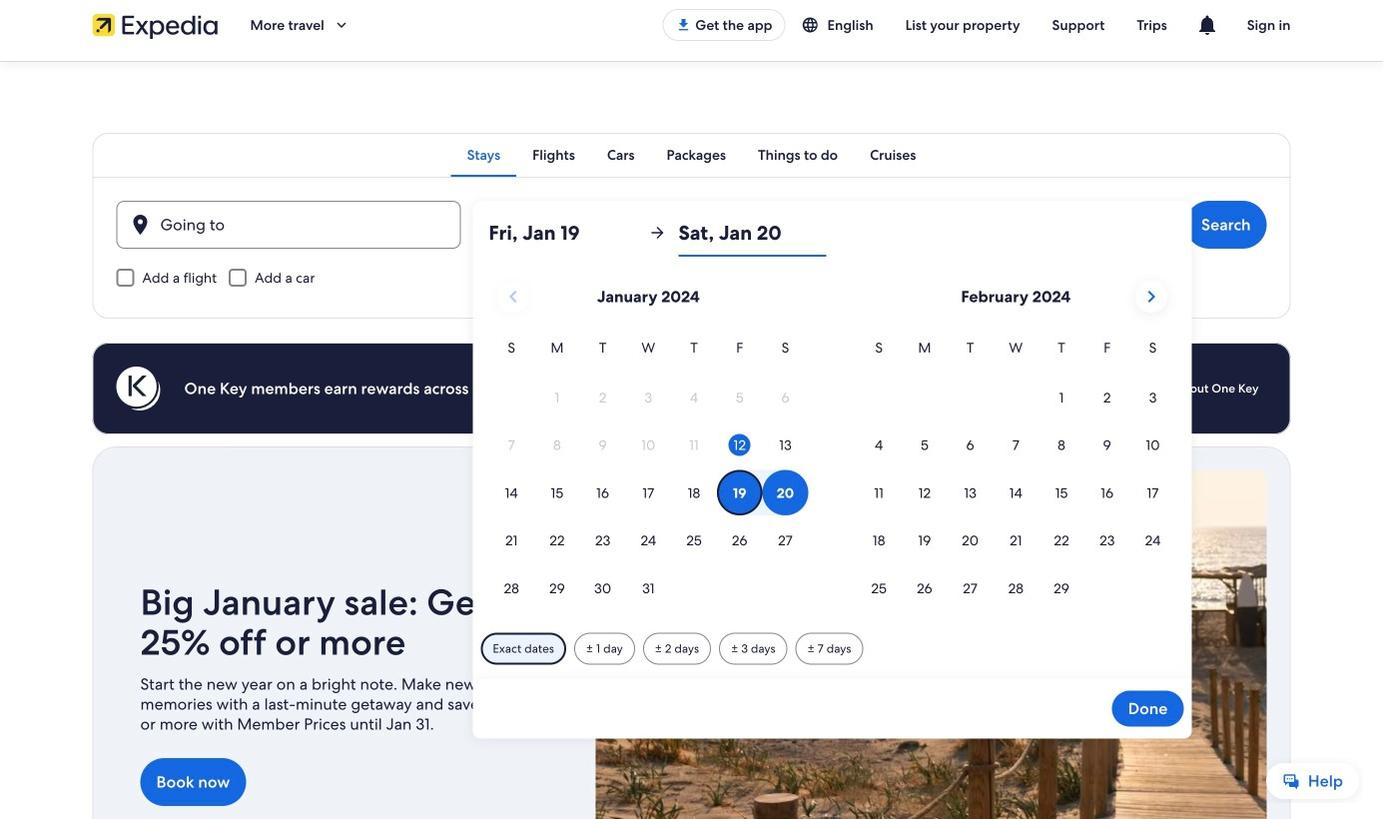 Task type: describe. For each thing, give the bounding box(es) containing it.
today element
[[729, 434, 751, 456]]

next month image
[[1140, 285, 1164, 309]]

expedia logo image
[[92, 11, 218, 39]]

previous month image
[[501, 285, 525, 309]]



Task type: locate. For each thing, give the bounding box(es) containing it.
more travel image
[[332, 16, 350, 34]]

main content
[[0, 61, 1384, 819]]

directional image
[[649, 224, 667, 242]]

communication center icon image
[[1196, 13, 1220, 37]]

january 2024 element
[[489, 337, 809, 613]]

download the app button image
[[676, 17, 692, 33]]

small image
[[802, 16, 828, 34]]

tab list
[[92, 133, 1291, 177]]

february 2024 element
[[857, 337, 1176, 613]]

application
[[489, 273, 1176, 613]]



Task type: vqa. For each thing, say whether or not it's contained in the screenshot.
application
yes



